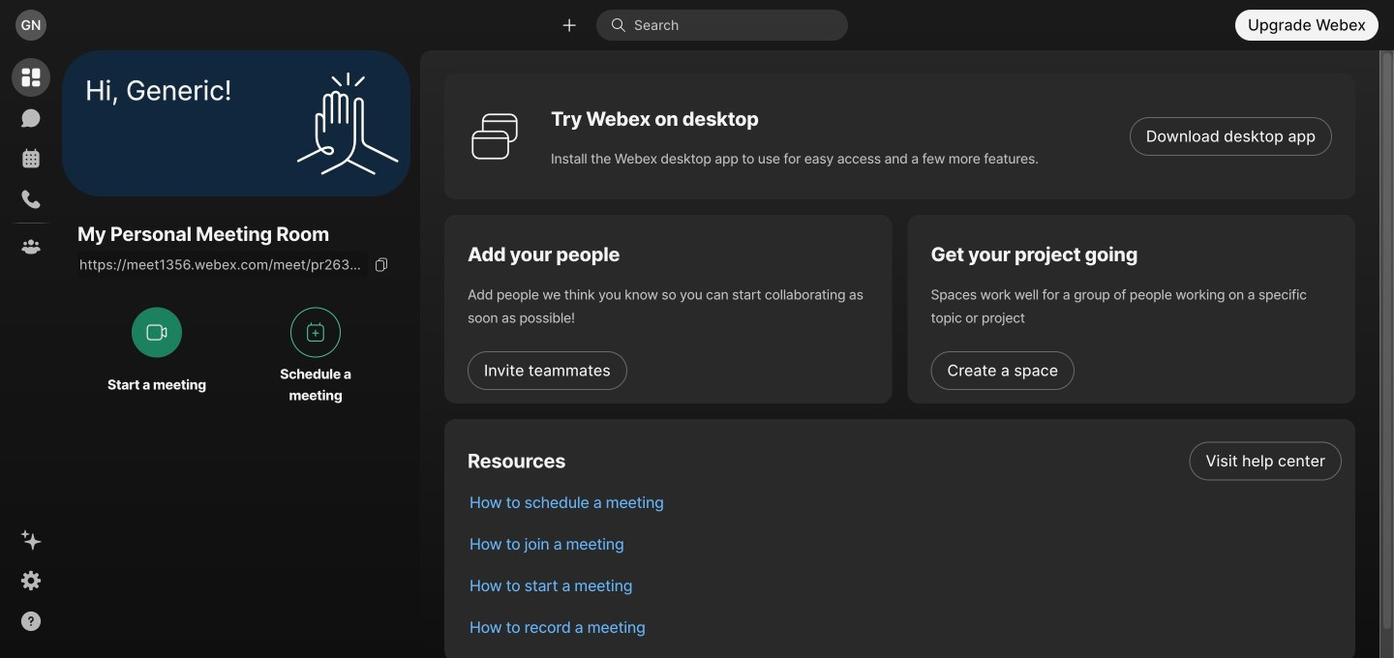 Task type: vqa. For each thing, say whether or not it's contained in the screenshot.
TWO HANDS HIGH FIVING image at the left of the page
yes



Task type: describe. For each thing, give the bounding box(es) containing it.
2 list item from the top
[[454, 482, 1356, 524]]

1 list item from the top
[[454, 441, 1356, 482]]

3 list item from the top
[[454, 524, 1356, 566]]



Task type: locate. For each thing, give the bounding box(es) containing it.
4 list item from the top
[[454, 566, 1356, 607]]

list item
[[454, 441, 1356, 482], [454, 482, 1356, 524], [454, 524, 1356, 566], [454, 566, 1356, 607], [454, 607, 1356, 649]]

webex tab list
[[12, 58, 50, 266]]

two hands high fiving image
[[290, 65, 406, 182]]

navigation
[[0, 50, 62, 659]]

None text field
[[77, 251, 368, 278]]

5 list item from the top
[[454, 607, 1356, 649]]



